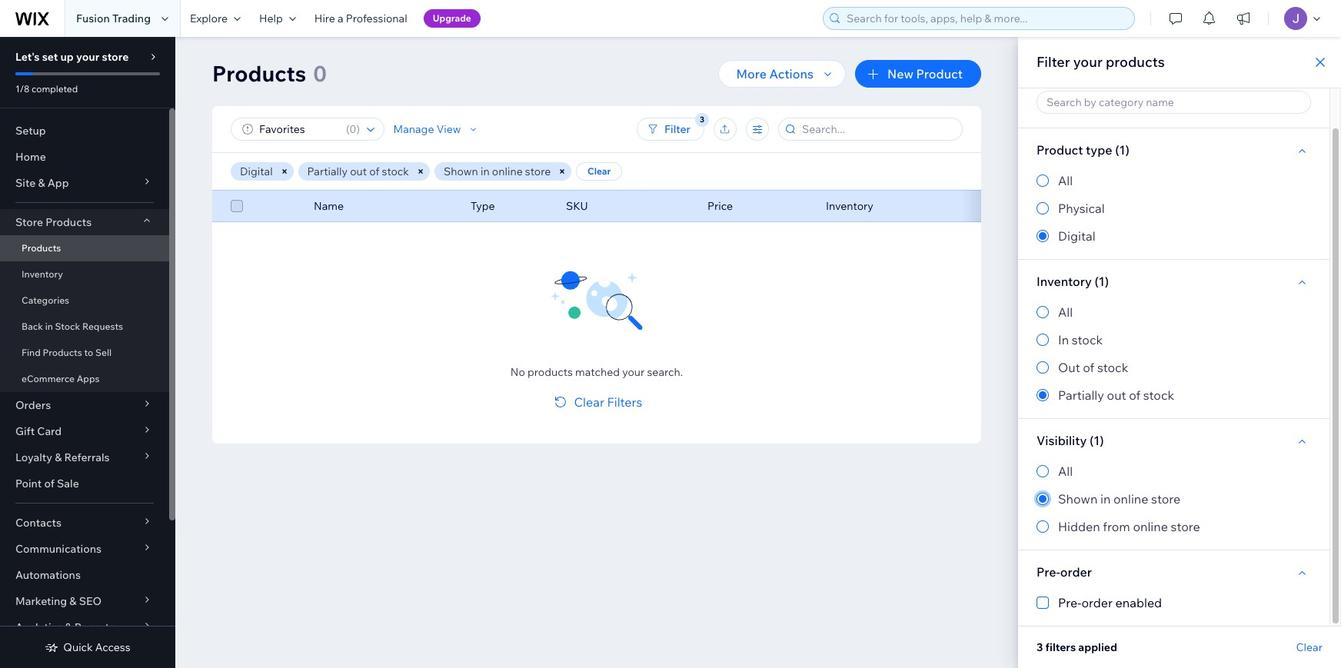 Task type: vqa. For each thing, say whether or not it's contained in the screenshot.
t- corresponding to T- Shirt Store
no



Task type: describe. For each thing, give the bounding box(es) containing it.
type
[[1086, 142, 1113, 158]]

back in stock requests
[[22, 321, 123, 332]]

pre-order enabled
[[1058, 595, 1162, 611]]

sku
[[566, 199, 588, 213]]

store
[[15, 215, 43, 229]]

referrals
[[64, 451, 110, 465]]

fusion trading
[[76, 12, 151, 25]]

reports
[[74, 621, 115, 634]]

0 vertical spatial out
[[350, 165, 367, 178]]

option group for inventory (1)
[[1037, 303, 1311, 405]]

quick
[[63, 641, 93, 654]]

price
[[708, 199, 733, 213]]

1/8
[[15, 83, 29, 95]]

matched
[[575, 365, 620, 379]]

0 for ( 0 )
[[350, 122, 356, 136]]

1 vertical spatial online
[[1114, 491, 1149, 507]]

categories
[[22, 295, 69, 306]]

Search for tools, apps, help & more... field
[[842, 8, 1130, 29]]

no
[[511, 365, 525, 379]]

)
[[356, 122, 360, 136]]

Search... field
[[798, 118, 958, 140]]

to
[[84, 347, 93, 358]]

1 vertical spatial product
[[1037, 142, 1083, 158]]

marketing & seo
[[15, 595, 102, 608]]

product type (1)
[[1037, 142, 1130, 158]]

1 horizontal spatial clear button
[[1296, 641, 1323, 654]]

0 horizontal spatial clear button
[[576, 162, 622, 181]]

site & app
[[15, 176, 69, 190]]

sell
[[95, 347, 112, 358]]

search.
[[647, 365, 683, 379]]

orders
[[15, 398, 51, 412]]

0 vertical spatial digital
[[240, 165, 273, 178]]

enabled
[[1116, 595, 1162, 611]]

hidden from online store
[[1058, 519, 1200, 535]]

find
[[22, 347, 41, 358]]

gift card
[[15, 425, 62, 438]]

store products button
[[0, 209, 169, 235]]

products down "store"
[[22, 242, 61, 254]]

0 horizontal spatial partially out of stock
[[307, 165, 409, 178]]

store inside sidebar element
[[102, 50, 129, 64]]

from
[[1103, 519, 1130, 535]]

point of sale
[[15, 477, 79, 491]]

inventory (1)
[[1037, 274, 1109, 289]]

view
[[437, 122, 462, 136]]

clear inside button
[[574, 395, 604, 410]]

hire a professional
[[314, 12, 407, 25]]

in stock
[[1058, 332, 1103, 348]]

applied
[[1078, 641, 1117, 654]]

& for site
[[38, 176, 45, 190]]

products inside popup button
[[46, 215, 92, 229]]

type
[[471, 199, 495, 213]]

digital inside option group
[[1058, 228, 1096, 244]]

manage
[[394, 122, 435, 136]]

your for store
[[76, 50, 99, 64]]

products 0
[[212, 60, 327, 87]]

communications
[[15, 542, 102, 556]]

hire
[[314, 12, 335, 25]]

actions
[[770, 66, 814, 82]]

analytics & reports button
[[0, 615, 169, 641]]

sidebar element
[[0, 37, 175, 668]]

filters
[[607, 395, 643, 410]]

app
[[47, 176, 69, 190]]

pre- for pre-order enabled
[[1058, 595, 1082, 611]]

quick access button
[[45, 641, 130, 654]]

access
[[95, 641, 130, 654]]

0 horizontal spatial shown
[[444, 165, 478, 178]]

3 filters applied
[[1037, 641, 1117, 654]]

of inside sidebar element
[[44, 477, 55, 491]]

completed
[[32, 83, 78, 95]]

new
[[888, 66, 914, 82]]

help button
[[250, 0, 305, 37]]

fusion
[[76, 12, 110, 25]]

manage view button
[[394, 122, 480, 136]]

explore
[[190, 12, 228, 25]]

0 vertical spatial online
[[492, 165, 523, 178]]

seo
[[79, 595, 102, 608]]

analytics & reports
[[15, 621, 115, 634]]

2 vertical spatial online
[[1133, 519, 1168, 535]]

name
[[314, 199, 344, 213]]

upgrade
[[433, 12, 471, 24]]

0 for products 0
[[313, 60, 327, 87]]

1 horizontal spatial products
[[1106, 53, 1165, 71]]

all for in stock
[[1058, 305, 1073, 320]]

visibility
[[1037, 433, 1087, 448]]

filter your products
[[1037, 53, 1165, 71]]

2 vertical spatial in
[[1101, 491, 1111, 507]]

site
[[15, 176, 36, 190]]

physical
[[1058, 201, 1105, 216]]

Pre-order enabled checkbox
[[1037, 594, 1311, 612]]

manage view
[[394, 122, 462, 136]]

(
[[346, 122, 350, 136]]

contacts button
[[0, 510, 169, 536]]

out
[[1058, 360, 1080, 375]]

1 vertical spatial products
[[528, 365, 573, 379]]

point
[[15, 477, 42, 491]]

more actions button
[[718, 60, 846, 88]]

filter for filter
[[664, 122, 691, 136]]

find products to sell link
[[0, 340, 169, 366]]

new product button
[[855, 60, 981, 88]]

order for pre-order
[[1060, 565, 1092, 580]]

contacts
[[15, 516, 62, 530]]

product inside popup button
[[916, 66, 963, 82]]

categories link
[[0, 288, 169, 314]]

clear filters button
[[551, 393, 643, 411]]

order for pre-order enabled
[[1082, 595, 1113, 611]]

find products to sell
[[22, 347, 112, 358]]

your for search.
[[622, 365, 645, 379]]

hire a professional link
[[305, 0, 417, 37]]

all for physical
[[1058, 173, 1073, 188]]

stock
[[55, 321, 80, 332]]

help
[[259, 12, 283, 25]]

marketing & seo button
[[0, 588, 169, 615]]



Task type: locate. For each thing, give the bounding box(es) containing it.
quick access
[[63, 641, 130, 654]]

clear
[[588, 165, 611, 177], [574, 395, 604, 410], [1296, 641, 1323, 654]]

0 horizontal spatial shown in online store
[[444, 165, 551, 178]]

& for analytics
[[65, 621, 72, 634]]

0 vertical spatial pre-
[[1037, 565, 1060, 580]]

filter for filter your products
[[1037, 53, 1070, 71]]

shown in online store up "type"
[[444, 165, 551, 178]]

0 vertical spatial shown
[[444, 165, 478, 178]]

0 horizontal spatial product
[[916, 66, 963, 82]]

2 vertical spatial clear
[[1296, 641, 1323, 654]]

partially out of stock down )
[[307, 165, 409, 178]]

0 vertical spatial partially
[[307, 165, 348, 178]]

your
[[76, 50, 99, 64], [1073, 53, 1103, 71], [622, 365, 645, 379]]

0 horizontal spatial out
[[350, 165, 367, 178]]

3
[[1037, 641, 1043, 654]]

partially out of stock down out of stock
[[1058, 388, 1175, 403]]

home
[[15, 150, 46, 164]]

1 horizontal spatial partially
[[1058, 388, 1104, 403]]

0 horizontal spatial partially
[[307, 165, 348, 178]]

ecommerce
[[22, 373, 75, 385]]

2 horizontal spatial in
[[1101, 491, 1111, 507]]

option group for visibility (1)
[[1037, 462, 1311, 536]]

order inside 'pre-order enabled' option
[[1082, 595, 1113, 611]]

1 horizontal spatial out
[[1107, 388, 1126, 403]]

0 vertical spatial option group
[[1037, 172, 1311, 245]]

1 horizontal spatial 0
[[350, 122, 356, 136]]

shown inside option group
[[1058, 491, 1098, 507]]

in inside sidebar element
[[45, 321, 53, 332]]

professional
[[346, 12, 407, 25]]

setup
[[15, 124, 46, 138]]

1 option group from the top
[[1037, 172, 1311, 245]]

1 vertical spatial 0
[[350, 122, 356, 136]]

& right site
[[38, 176, 45, 190]]

products link
[[0, 235, 169, 261]]

all for shown in online store
[[1058, 464, 1073, 479]]

all down visibility at the right of the page
[[1058, 464, 1073, 479]]

1 horizontal spatial in
[[481, 165, 490, 178]]

1 vertical spatial digital
[[1058, 228, 1096, 244]]

0 vertical spatial partially out of stock
[[307, 165, 409, 178]]

back
[[22, 321, 43, 332]]

loyalty
[[15, 451, 52, 465]]

0 vertical spatial clear
[[588, 165, 611, 177]]

0 vertical spatial in
[[481, 165, 490, 178]]

1 horizontal spatial shown
[[1058, 491, 1098, 507]]

order
[[1060, 565, 1092, 580], [1082, 595, 1113, 611]]

1 vertical spatial pre-
[[1058, 595, 1082, 611]]

online up "type"
[[492, 165, 523, 178]]

all up physical
[[1058, 173, 1073, 188]]

loyalty & referrals button
[[0, 445, 169, 471]]

1 horizontal spatial your
[[622, 365, 645, 379]]

0 right unsaved view field
[[350, 122, 356, 136]]

visibility (1)
[[1037, 433, 1104, 448]]

1 vertical spatial option group
[[1037, 303, 1311, 405]]

Search by category name field
[[1042, 92, 1306, 113]]

filter inside button
[[664, 122, 691, 136]]

setup link
[[0, 118, 169, 144]]

& up the quick
[[65, 621, 72, 634]]

out down out of stock
[[1107, 388, 1126, 403]]

digital down physical
[[1058, 228, 1096, 244]]

1 horizontal spatial product
[[1037, 142, 1083, 158]]

shown
[[444, 165, 478, 178], [1058, 491, 1098, 507]]

clear filters
[[574, 395, 643, 410]]

(1) right type
[[1115, 142, 1130, 158]]

home link
[[0, 144, 169, 170]]

2 vertical spatial (1)
[[1090, 433, 1104, 448]]

0 horizontal spatial filter
[[664, 122, 691, 136]]

Unsaved view field
[[255, 118, 341, 140]]

1 horizontal spatial filter
[[1037, 53, 1070, 71]]

1 vertical spatial in
[[45, 321, 53, 332]]

shown in online store inside option group
[[1058, 491, 1181, 507]]

1 horizontal spatial inventory
[[826, 199, 874, 213]]

2 horizontal spatial inventory
[[1037, 274, 1092, 289]]

1 vertical spatial shown in online store
[[1058, 491, 1181, 507]]

& inside dropdown button
[[69, 595, 77, 608]]

online up the hidden from online store
[[1114, 491, 1149, 507]]

inventory inside inventory link
[[22, 268, 63, 280]]

filter button
[[637, 118, 704, 141]]

1 vertical spatial clear button
[[1296, 641, 1323, 654]]

1 vertical spatial (1)
[[1095, 274, 1109, 289]]

products up search by category name "field"
[[1106, 53, 1165, 71]]

out of stock
[[1058, 360, 1128, 375]]

products
[[212, 60, 306, 87], [46, 215, 92, 229], [22, 242, 61, 254], [43, 347, 82, 358]]

partially up name
[[307, 165, 348, 178]]

1 all from the top
[[1058, 173, 1073, 188]]

0 horizontal spatial inventory
[[22, 268, 63, 280]]

1 vertical spatial shown
[[1058, 491, 1098, 507]]

point of sale link
[[0, 471, 169, 497]]

1 horizontal spatial digital
[[1058, 228, 1096, 244]]

& right the loyalty
[[55, 451, 62, 465]]

0 vertical spatial (1)
[[1115, 142, 1130, 158]]

products up products link
[[46, 215, 92, 229]]

pre- down "hidden"
[[1037, 565, 1060, 580]]

2 all from the top
[[1058, 305, 1073, 320]]

new product
[[888, 66, 963, 82]]

digital
[[240, 165, 273, 178], [1058, 228, 1096, 244]]

0 vertical spatial order
[[1060, 565, 1092, 580]]

products right no on the bottom left of page
[[528, 365, 573, 379]]

site & app button
[[0, 170, 169, 196]]

1 vertical spatial partially
[[1058, 388, 1104, 403]]

partially out of stock
[[307, 165, 409, 178], [1058, 388, 1175, 403]]

product left type
[[1037, 142, 1083, 158]]

products up ecommerce apps
[[43, 347, 82, 358]]

2 horizontal spatial your
[[1073, 53, 1103, 71]]

0 horizontal spatial digital
[[240, 165, 273, 178]]

communications button
[[0, 536, 169, 562]]

sale
[[57, 477, 79, 491]]

( 0 )
[[346, 122, 360, 136]]

& for loyalty
[[55, 451, 62, 465]]

3 option group from the top
[[1037, 462, 1311, 536]]

shown up "hidden"
[[1058, 491, 1098, 507]]

marketing
[[15, 595, 67, 608]]

shown up "type"
[[444, 165, 478, 178]]

0 vertical spatial product
[[916, 66, 963, 82]]

more
[[736, 66, 767, 82]]

1 vertical spatial partially out of stock
[[1058, 388, 1175, 403]]

pre- inside 'pre-order enabled' option
[[1058, 595, 1082, 611]]

in right back
[[45, 321, 53, 332]]

3 all from the top
[[1058, 464, 1073, 479]]

1 vertical spatial filter
[[664, 122, 691, 136]]

in up 'from'
[[1101, 491, 1111, 507]]

None checkbox
[[231, 197, 243, 215]]

2 option group from the top
[[1037, 303, 1311, 405]]

2 vertical spatial all
[[1058, 464, 1073, 479]]

2 vertical spatial option group
[[1037, 462, 1311, 536]]

(1)
[[1115, 142, 1130, 158], [1095, 274, 1109, 289], [1090, 433, 1104, 448]]

0 vertical spatial 0
[[313, 60, 327, 87]]

&
[[38, 176, 45, 190], [55, 451, 62, 465], [69, 595, 77, 608], [65, 621, 72, 634]]

products
[[1106, 53, 1165, 71], [528, 365, 573, 379]]

option group
[[1037, 172, 1311, 245], [1037, 303, 1311, 405], [1037, 462, 1311, 536]]

pre-order
[[1037, 565, 1092, 580]]

partially
[[307, 165, 348, 178], [1058, 388, 1104, 403]]

card
[[37, 425, 62, 438]]

partially down out at bottom
[[1058, 388, 1104, 403]]

(1) for visibility (1)
[[1090, 433, 1104, 448]]

store
[[102, 50, 129, 64], [525, 165, 551, 178], [1151, 491, 1181, 507], [1171, 519, 1200, 535]]

no products matched your search.
[[511, 365, 683, 379]]

all
[[1058, 173, 1073, 188], [1058, 305, 1073, 320], [1058, 464, 1073, 479]]

let's
[[15, 50, 40, 64]]

1 horizontal spatial shown in online store
[[1058, 491, 1181, 507]]

shown in online store up 'from'
[[1058, 491, 1181, 507]]

loyalty & referrals
[[15, 451, 110, 465]]

& for marketing
[[69, 595, 77, 608]]

1 vertical spatial order
[[1082, 595, 1113, 611]]

0 vertical spatial shown in online store
[[444, 165, 551, 178]]

in
[[1058, 332, 1069, 348]]

of
[[369, 165, 379, 178], [1083, 360, 1095, 375], [1129, 388, 1141, 403], [44, 477, 55, 491]]

product right new
[[916, 66, 963, 82]]

ecommerce apps link
[[0, 366, 169, 392]]

order down "hidden"
[[1060, 565, 1092, 580]]

requests
[[82, 321, 123, 332]]

more actions
[[736, 66, 814, 82]]

0 horizontal spatial your
[[76, 50, 99, 64]]

& left the seo
[[69, 595, 77, 608]]

option group for product type (1)
[[1037, 172, 1311, 245]]

in
[[481, 165, 490, 178], [45, 321, 53, 332], [1101, 491, 1111, 507]]

1 horizontal spatial partially out of stock
[[1058, 388, 1175, 403]]

online right 'from'
[[1133, 519, 1168, 535]]

all up in
[[1058, 305, 1073, 320]]

1 vertical spatial all
[[1058, 305, 1073, 320]]

digital down unsaved view field
[[240, 165, 273, 178]]

automations link
[[0, 562, 169, 588]]

orders button
[[0, 392, 169, 418]]

inventory link
[[0, 261, 169, 288]]

0 vertical spatial filter
[[1037, 53, 1070, 71]]

0 vertical spatial products
[[1106, 53, 1165, 71]]

gift card button
[[0, 418, 169, 445]]

0 horizontal spatial in
[[45, 321, 53, 332]]

0 vertical spatial all
[[1058, 173, 1073, 188]]

(1) for inventory (1)
[[1095, 274, 1109, 289]]

(1) right visibility at the right of the page
[[1090, 433, 1104, 448]]

1 vertical spatial out
[[1107, 388, 1126, 403]]

up
[[60, 50, 74, 64]]

apps
[[77, 373, 100, 385]]

products down help
[[212, 60, 306, 87]]

(1) up 'in stock'
[[1095, 274, 1109, 289]]

0 vertical spatial clear button
[[576, 162, 622, 181]]

out down )
[[350, 165, 367, 178]]

& inside popup button
[[38, 176, 45, 190]]

0 horizontal spatial 0
[[313, 60, 327, 87]]

order left enabled
[[1082, 595, 1113, 611]]

product
[[916, 66, 963, 82], [1037, 142, 1083, 158]]

analytics
[[15, 621, 62, 634]]

ecommerce apps
[[22, 373, 100, 385]]

in up "type"
[[481, 165, 490, 178]]

trading
[[112, 12, 151, 25]]

online
[[492, 165, 523, 178], [1114, 491, 1149, 507], [1133, 519, 1168, 535]]

pre- for pre-order
[[1037, 565, 1060, 580]]

your inside sidebar element
[[76, 50, 99, 64]]

pre- down the pre-order
[[1058, 595, 1082, 611]]

clear button
[[576, 162, 622, 181], [1296, 641, 1323, 654]]

0 down hire
[[313, 60, 327, 87]]

1 vertical spatial clear
[[574, 395, 604, 410]]

0 horizontal spatial products
[[528, 365, 573, 379]]



